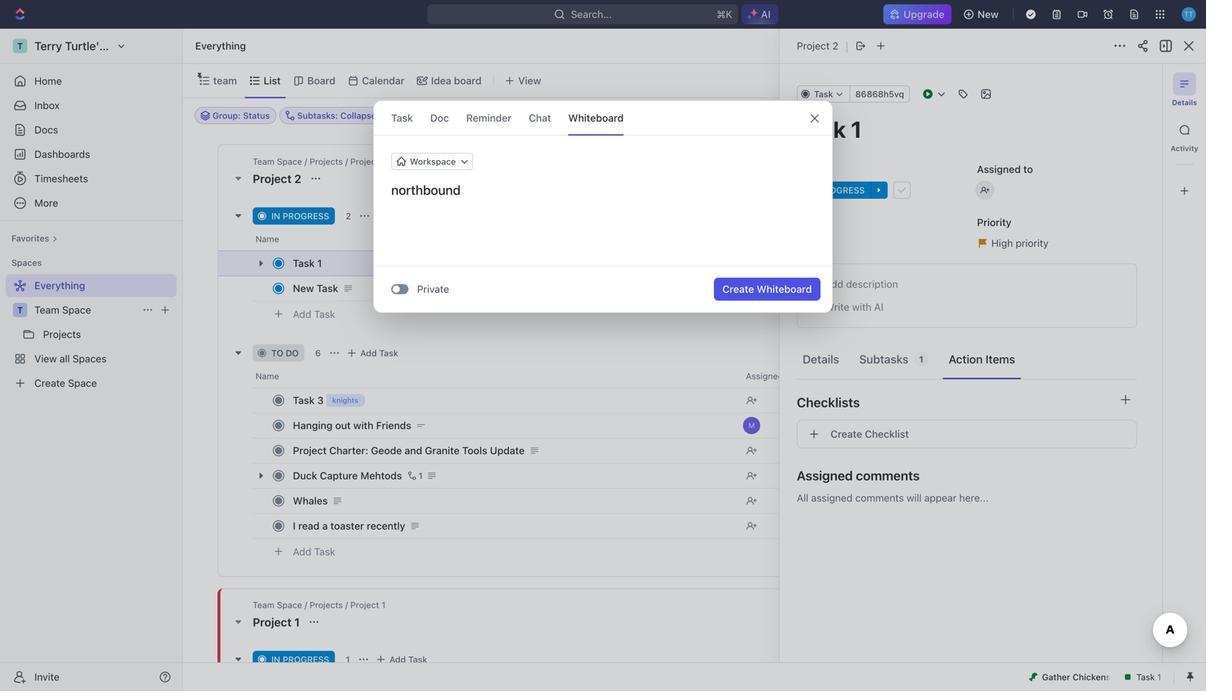 Task type: vqa. For each thing, say whether or not it's contained in the screenshot.
checked element
no



Task type: locate. For each thing, give the bounding box(es) containing it.
in for 1
[[271, 655, 280, 665]]

0 horizontal spatial create
[[723, 283, 754, 295]]

charter:
[[329, 445, 368, 457]]

duck
[[293, 470, 317, 482]]

0 vertical spatial create
[[723, 283, 754, 295]]

1 horizontal spatial create
[[831, 428, 862, 440]]

2 vertical spatial 2
[[346, 211, 351, 221]]

0 vertical spatial in progress
[[271, 211, 329, 221]]

progress down the project 2
[[283, 211, 329, 221]]

2 horizontal spatial 2
[[832, 40, 838, 52]]

new for new
[[978, 8, 999, 20]]

drumstick bite image
[[1029, 673, 1038, 682]]

tools
[[462, 445, 487, 457]]

1 vertical spatial details
[[803, 353, 839, 366]]

assigned up assigned
[[797, 468, 853, 484]]

whiteboard button
[[568, 101, 624, 135]]

1 vertical spatial create
[[831, 428, 862, 440]]

1 inside 1 button
[[419, 471, 423, 481]]

create inside button
[[723, 283, 754, 295]]

list link
[[261, 71, 281, 91]]

1 horizontal spatial assigned
[[977, 163, 1021, 175]]

1 vertical spatial whiteboard
[[757, 283, 812, 295]]

2 for project 2
[[294, 172, 301, 186]]

search...
[[571, 8, 612, 20]]

dialog containing task
[[373, 101, 833, 313]]

1 horizontal spatial new
[[978, 8, 999, 20]]

docs link
[[6, 118, 177, 141]]

all
[[797, 492, 808, 504]]

details up activity at the right top of the page
[[1172, 98, 1197, 107]]

dialog
[[373, 101, 833, 313]]

0 vertical spatial comments
[[856, 468, 920, 484]]

home
[[34, 75, 62, 87]]

assigned
[[977, 163, 1021, 175], [797, 468, 853, 484]]

comments
[[856, 468, 920, 484], [855, 492, 904, 504]]

update
[[490, 445, 525, 457]]

|
[[846, 39, 848, 53]]

in progress for 1
[[271, 655, 329, 665]]

in down the project 2
[[271, 211, 280, 221]]

workspace button
[[391, 153, 473, 170]]

in progress down the project 2
[[271, 211, 329, 221]]

project charter: geode and granite tools update
[[293, 445, 525, 457]]

team space
[[34, 304, 91, 316]]

timesheets
[[34, 173, 88, 185]]

doc
[[430, 112, 449, 124]]

in down project 1 in the left bottom of the page
[[271, 655, 280, 665]]

0 vertical spatial whiteboard
[[568, 112, 624, 124]]

in progress down project 1 in the left bottom of the page
[[271, 655, 329, 665]]

comments up all assigned comments will appear here...
[[856, 468, 920, 484]]

task 3 link
[[289, 390, 734, 411]]

assigned for assigned comments
[[797, 468, 853, 484]]

subtasks
[[859, 353, 909, 366]]

1 progress from the top
[[283, 211, 329, 221]]

reminder
[[466, 112, 512, 124]]

team space, , element
[[13, 303, 27, 317]]

new task link
[[289, 278, 734, 299]]

0 horizontal spatial whiteboard
[[568, 112, 624, 124]]

1 vertical spatial 2
[[294, 172, 301, 186]]

status
[[801, 163, 832, 175]]

chat
[[529, 112, 551, 124]]

task button
[[391, 101, 413, 135]]

1 horizontal spatial whiteboard
[[757, 283, 812, 295]]

read
[[298, 520, 320, 532]]

add inside button
[[825, 278, 843, 290]]

calendar
[[362, 75, 405, 87]]

project 2
[[253, 172, 304, 186]]

progress
[[283, 211, 329, 221], [283, 655, 329, 665]]

0 horizontal spatial new
[[293, 283, 314, 294]]

checklists
[[797, 395, 860, 410]]

t
[[17, 305, 23, 315]]

idea board
[[431, 75, 482, 87]]

details up checklists
[[803, 353, 839, 366]]

write with ai button
[[802, 296, 1132, 319]]

1 button
[[405, 469, 425, 483]]

1 in progress from the top
[[271, 211, 329, 221]]

new inside button
[[978, 8, 999, 20]]

here...
[[959, 492, 989, 504]]

all assigned comments will appear here...
[[797, 492, 989, 504]]

with right out
[[353, 420, 373, 431]]

with left ai
[[852, 301, 872, 313]]

hanging out with friends link
[[289, 415, 734, 436]]

will
[[907, 492, 922, 504]]

86868h5vq
[[855, 89, 904, 99]]

i read a toaster recently link
[[289, 516, 734, 537]]

with inside button
[[852, 301, 872, 313]]

0 vertical spatial details
[[1172, 98, 1197, 107]]

action
[[949, 353, 983, 366]]

comments down assigned comments
[[855, 492, 904, 504]]

board link
[[304, 71, 335, 91]]

new right upgrade
[[978, 8, 999, 20]]

1 horizontal spatial with
[[852, 301, 872, 313]]

project inside project 2 |
[[797, 40, 830, 52]]

add
[[825, 278, 843, 290], [293, 308, 311, 320], [360, 348, 377, 358], [293, 546, 311, 558], [389, 655, 406, 665]]

1 vertical spatial assigned
[[797, 468, 853, 484]]

assigned
[[811, 492, 853, 504]]

0 horizontal spatial assigned
[[797, 468, 853, 484]]

2 inside project 2 |
[[832, 40, 838, 52]]

1 vertical spatial in progress
[[271, 655, 329, 665]]

favorites button
[[6, 230, 64, 247]]

0 horizontal spatial 2
[[294, 172, 301, 186]]

new for new task
[[293, 283, 314, 294]]

with
[[852, 301, 872, 313], [353, 420, 373, 431]]

0 vertical spatial with
[[852, 301, 872, 313]]

progress down project 1 in the left bottom of the page
[[283, 655, 329, 665]]

assigned down edit task name text box at the top right of the page
[[977, 163, 1021, 175]]

details
[[1172, 98, 1197, 107], [803, 353, 839, 366]]

2 in from the top
[[271, 655, 280, 665]]

in
[[271, 211, 280, 221], [271, 655, 280, 665]]

0 horizontal spatial details
[[803, 353, 839, 366]]

whiteboard
[[568, 112, 624, 124], [757, 283, 812, 295]]

1 horizontal spatial 2
[[346, 211, 351, 221]]

write with ai
[[825, 301, 884, 313]]

assigned comments button
[[797, 459, 1137, 493]]

2 in progress from the top
[[271, 655, 329, 665]]

2 progress from the top
[[283, 655, 329, 665]]

0 vertical spatial assigned
[[977, 163, 1021, 175]]

out
[[335, 420, 351, 431]]

create checklist
[[831, 428, 909, 440]]

i
[[293, 520, 296, 532]]

chat button
[[529, 101, 551, 135]]

mehtods
[[361, 470, 402, 482]]

add task
[[293, 308, 335, 320], [360, 348, 398, 358], [293, 546, 335, 558], [389, 655, 427, 665]]

1 vertical spatial in
[[271, 655, 280, 665]]

home link
[[6, 70, 177, 93]]

1 vertical spatial with
[[353, 420, 373, 431]]

1 vertical spatial progress
[[283, 655, 329, 665]]

and
[[405, 445, 422, 457]]

Search tasks... text field
[[1054, 105, 1198, 126]]

0 vertical spatial 2
[[832, 40, 838, 52]]

0 vertical spatial progress
[[283, 211, 329, 221]]

timesheets link
[[6, 167, 177, 190]]

1 horizontal spatial details
[[1172, 98, 1197, 107]]

Edit task name text field
[[797, 116, 1137, 143]]

progress for 1
[[283, 655, 329, 665]]

assigned for assigned to
[[977, 163, 1021, 175]]

new down task 1
[[293, 283, 314, 294]]

create inside button
[[831, 428, 862, 440]]

i read a toaster recently
[[293, 520, 405, 532]]

task 1
[[293, 257, 322, 269]]

granite
[[425, 445, 460, 457]]

1 vertical spatial comments
[[855, 492, 904, 504]]

0 vertical spatial to
[[1023, 163, 1033, 175]]

whiteboard inside create whiteboard button
[[757, 283, 812, 295]]

workspace button
[[391, 153, 473, 170]]

0 horizontal spatial to
[[271, 348, 283, 358]]

1 in from the top
[[271, 211, 280, 221]]

project for project charter: geode and granite tools update
[[293, 445, 327, 457]]

task 1 link
[[289, 253, 734, 274]]

assigned inside dropdown button
[[797, 468, 853, 484]]

0 vertical spatial new
[[978, 8, 999, 20]]

in progress for 2
[[271, 211, 329, 221]]

hanging out with friends
[[293, 420, 411, 431]]

project
[[797, 40, 830, 52], [253, 172, 292, 186], [293, 445, 327, 457], [253, 616, 292, 629]]

0 vertical spatial in
[[271, 211, 280, 221]]

1 vertical spatial new
[[293, 283, 314, 294]]



Task type: describe. For each thing, give the bounding box(es) containing it.
create for create whiteboard
[[723, 283, 754, 295]]

project 2 link
[[797, 40, 838, 52]]

progress for 2
[[283, 211, 329, 221]]

project for project 2 |
[[797, 40, 830, 52]]

hanging
[[293, 420, 333, 431]]

details inside details "button"
[[803, 353, 839, 366]]

create for create checklist
[[831, 428, 862, 440]]

1 horizontal spatial to
[[1023, 163, 1033, 175]]

task 3
[[293, 395, 324, 406]]

in for 2
[[271, 211, 280, 221]]

inbox
[[34, 99, 60, 111]]

86868h5vq button
[[850, 85, 910, 103]]

new button
[[958, 3, 1007, 26]]

add description button
[[802, 273, 1132, 296]]

activity
[[1171, 144, 1198, 153]]

assigned comments
[[797, 468, 920, 484]]

geode
[[371, 445, 402, 457]]

dashboards link
[[6, 143, 177, 166]]

duck capture mehtods
[[293, 470, 402, 482]]

ai
[[874, 301, 884, 313]]

reminder button
[[466, 101, 512, 135]]

toaster
[[330, 520, 364, 532]]

inbox link
[[6, 94, 177, 117]]

idea
[[431, 75, 451, 87]]

create whiteboard
[[723, 283, 812, 295]]

sidebar navigation
[[0, 29, 183, 691]]

details button
[[797, 346, 845, 373]]

everything link
[[192, 37, 250, 55]]

team space link
[[34, 299, 136, 322]]

write
[[825, 301, 849, 313]]

to do
[[271, 348, 299, 358]]

3
[[317, 395, 324, 406]]

2 for project 2 |
[[832, 40, 838, 52]]

project 1
[[253, 616, 303, 629]]

workspace
[[410, 157, 456, 167]]

capture
[[320, 470, 358, 482]]

appear
[[924, 492, 957, 504]]

comments inside dropdown button
[[856, 468, 920, 484]]

checklist
[[865, 428, 909, 440]]

private
[[417, 283, 449, 295]]

assigned to
[[977, 163, 1033, 175]]

1 inside task 1 link
[[317, 257, 322, 269]]

list
[[264, 75, 281, 87]]

action items button
[[943, 346, 1021, 373]]

invite
[[34, 671, 59, 683]]

team
[[34, 304, 59, 316]]

create whiteboard button
[[714, 278, 821, 301]]

Name this Whiteboard... field
[[374, 182, 832, 199]]

idea board link
[[428, 71, 482, 91]]

upgrade
[[904, 8, 945, 20]]

a
[[322, 520, 328, 532]]

task sidebar navigation tab list
[[1169, 73, 1200, 202]]

docs
[[34, 124, 58, 136]]

create checklist button
[[797, 420, 1137, 449]]

calendar link
[[359, 71, 405, 91]]

project for project 2
[[253, 172, 292, 186]]

6
[[315, 348, 321, 358]]

priority
[[977, 216, 1012, 228]]

spaces
[[11, 258, 42, 268]]

assignees button
[[589, 107, 656, 124]]

board
[[307, 75, 335, 87]]

whales
[[293, 495, 328, 507]]

project 2 |
[[797, 39, 848, 53]]

new task
[[293, 283, 338, 294]]

doc button
[[430, 101, 449, 135]]

⌘k
[[717, 8, 732, 20]]

whales link
[[289, 491, 734, 512]]

1 vertical spatial to
[[271, 348, 283, 358]]

team link
[[210, 71, 237, 91]]

board
[[454, 75, 482, 87]]

team
[[213, 75, 237, 87]]

details inside task sidebar navigation tab list
[[1172, 98, 1197, 107]]

recently
[[367, 520, 405, 532]]

action items
[[949, 353, 1015, 366]]

friends
[[376, 420, 411, 431]]

upgrade link
[[883, 4, 952, 24]]

items
[[986, 353, 1015, 366]]

do
[[286, 348, 299, 358]]

project for project 1
[[253, 616, 292, 629]]

everything
[[195, 40, 246, 52]]

project charter: geode and granite tools update link
[[289, 440, 734, 461]]

0 horizontal spatial with
[[353, 420, 373, 431]]



